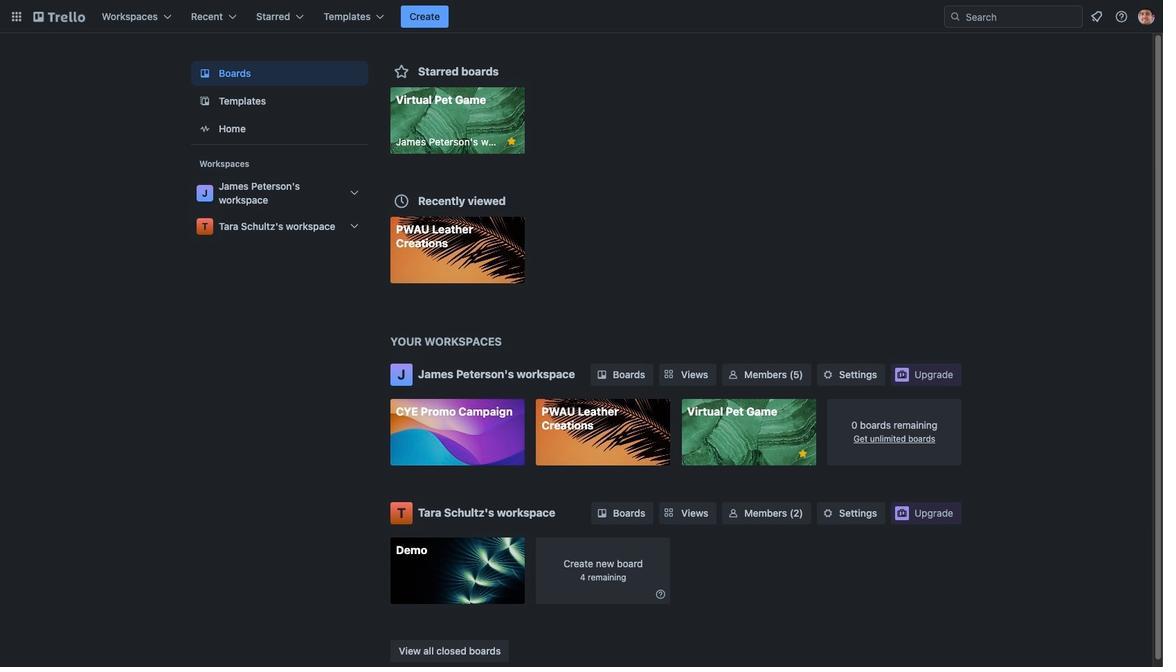Task type: vqa. For each thing, say whether or not it's contained in the screenshot.
Add a card to the right
no



Task type: locate. For each thing, give the bounding box(es) containing it.
open information menu image
[[1115, 10, 1129, 24]]

template board image
[[197, 93, 213, 109]]

back to home image
[[33, 6, 85, 28]]

sm image
[[595, 368, 609, 382], [727, 368, 740, 382], [595, 506, 609, 520]]

sm image
[[822, 368, 835, 382], [727, 506, 741, 520], [822, 506, 835, 520], [654, 587, 668, 601]]

click to unstar this board. it will be removed from your starred list. image
[[797, 447, 809, 460]]

search image
[[950, 11, 961, 22]]



Task type: describe. For each thing, give the bounding box(es) containing it.
click to unstar this board. it will be removed from your starred list. image
[[506, 135, 518, 148]]

primary element
[[0, 0, 1164, 33]]

0 notifications image
[[1089, 8, 1105, 25]]

james peterson (jamespeterson93) image
[[1139, 8, 1155, 25]]

home image
[[197, 121, 213, 137]]

board image
[[197, 65, 213, 82]]

Search field
[[961, 7, 1083, 26]]



